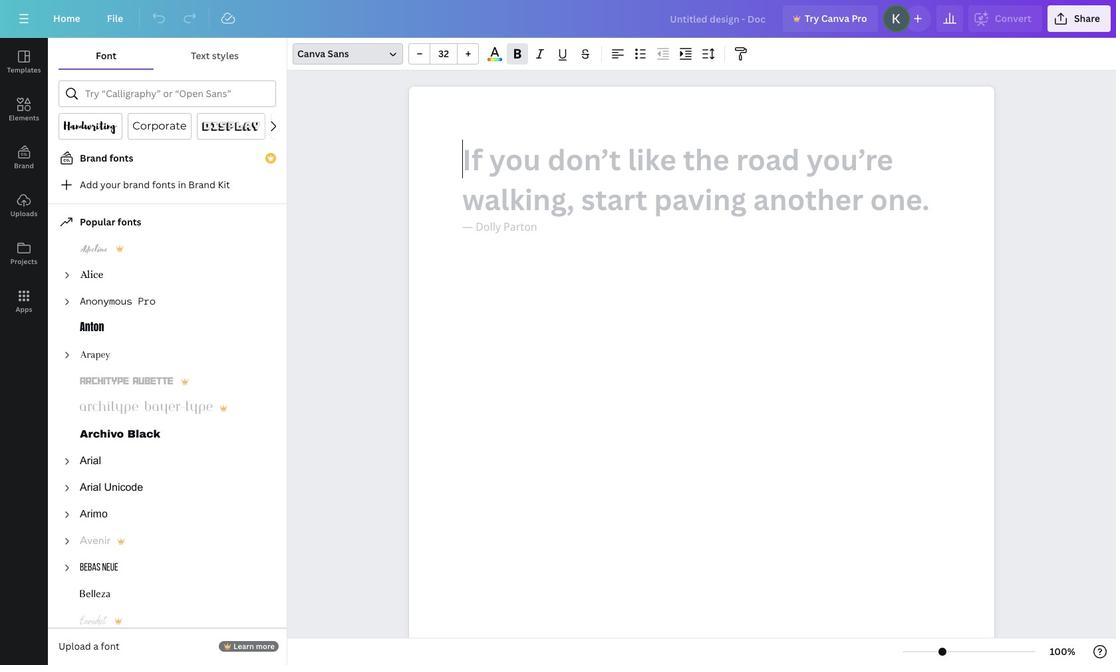 Task type: locate. For each thing, give the bounding box(es) containing it.
try canva pro button
[[783, 5, 878, 32]]

belleza image
[[80, 587, 110, 603]]

arapey image
[[80, 347, 110, 363]]

learn more button
[[219, 641, 279, 652]]

canva left sans
[[297, 47, 326, 60]]

avenir image
[[80, 534, 110, 550]]

share
[[1075, 12, 1101, 25]]

1 horizontal spatial brand
[[80, 152, 107, 164]]

– – number field
[[435, 47, 453, 60]]

fonts right popular
[[118, 216, 141, 228]]

projects button
[[0, 230, 48, 277]]

0 horizontal spatial brand
[[14, 161, 34, 170]]

1 vertical spatial canva
[[297, 47, 326, 60]]

try
[[805, 12, 819, 25]]

text styles button
[[154, 43, 276, 69]]

1 horizontal spatial canva
[[822, 12, 850, 25]]

brand
[[80, 152, 107, 164], [14, 161, 34, 170], [188, 178, 216, 191]]

side panel tab list
[[0, 38, 48, 325]]

None text field
[[409, 87, 995, 665]]

fonts left in
[[152, 178, 176, 191]]

text
[[191, 49, 210, 62]]

brand for brand fonts
[[80, 152, 107, 164]]

add
[[80, 178, 98, 191]]

display image
[[202, 118, 260, 134]]

convert button
[[969, 5, 1043, 32]]

arial image
[[80, 454, 101, 470]]

brand button
[[0, 134, 48, 182]]

0 horizontal spatial canva
[[297, 47, 326, 60]]

fonts up your
[[110, 152, 133, 164]]

handwriting image
[[64, 118, 117, 134]]

advetime image
[[80, 241, 109, 257]]

canva inside button
[[822, 12, 850, 25]]

alice image
[[80, 267, 104, 283]]

100% button
[[1041, 641, 1085, 663]]

home
[[53, 12, 80, 25]]

anonymous pro image
[[80, 294, 156, 310]]

font button
[[59, 43, 154, 69]]

learn
[[234, 641, 254, 651]]

canva right try
[[822, 12, 850, 25]]

brand inside brand button
[[14, 161, 34, 170]]

fonts for brand fonts
[[110, 152, 133, 164]]

your
[[100, 178, 121, 191]]

1 vertical spatial fonts
[[152, 178, 176, 191]]

anton image
[[80, 321, 104, 337]]

fonts for popular fonts
[[118, 216, 141, 228]]

Design title text field
[[660, 5, 778, 32]]

kit
[[218, 178, 230, 191]]

2 vertical spatial fonts
[[118, 216, 141, 228]]

0 vertical spatial fonts
[[110, 152, 133, 164]]

arimo image
[[80, 507, 108, 523]]

file
[[107, 12, 123, 25]]

uploads button
[[0, 182, 48, 230]]

font
[[101, 640, 120, 653]]

font
[[96, 49, 117, 62]]

brand up add
[[80, 152, 107, 164]]

canva
[[822, 12, 850, 25], [297, 47, 326, 60]]

brand
[[123, 178, 150, 191]]

brand right in
[[188, 178, 216, 191]]

architype aubette image
[[80, 374, 174, 390]]

pro
[[852, 12, 868, 25]]

brand up the uploads button
[[14, 161, 34, 170]]

main menu bar
[[0, 0, 1117, 38]]

group
[[409, 43, 479, 65]]

0 vertical spatial canva
[[822, 12, 850, 25]]

fonts
[[110, 152, 133, 164], [152, 178, 176, 191], [118, 216, 141, 228]]



Task type: vqa. For each thing, say whether or not it's contained in the screenshot.
Create associated with Create design
no



Task type: describe. For each thing, give the bounding box(es) containing it.
100%
[[1050, 645, 1076, 658]]

uploads
[[10, 209, 38, 218]]

upload a font
[[59, 640, 120, 653]]

templates button
[[0, 38, 48, 86]]

canva sans
[[297, 47, 349, 60]]

more
[[256, 641, 275, 651]]

canva sans button
[[293, 43, 403, 65]]

text styles
[[191, 49, 239, 62]]

templates
[[7, 65, 41, 75]]

apps button
[[0, 277, 48, 325]]

projects
[[10, 257, 38, 266]]

in
[[178, 178, 186, 191]]

a
[[93, 640, 99, 653]]

architype bayer-type image
[[80, 401, 213, 417]]

apps
[[16, 305, 32, 314]]

share button
[[1048, 5, 1111, 32]]

benedict image
[[80, 613, 108, 629]]

archivo black image
[[80, 427, 161, 443]]

popular
[[80, 216, 115, 228]]

arial unicode image
[[80, 480, 144, 496]]

sans
[[328, 47, 349, 60]]

home link
[[43, 5, 91, 32]]

corporate image
[[133, 118, 186, 134]]

learn more
[[234, 641, 275, 651]]

upload
[[59, 640, 91, 653]]

2 horizontal spatial brand
[[188, 178, 216, 191]]

canva inside dropdown button
[[297, 47, 326, 60]]

bebas neue image
[[80, 560, 118, 576]]

elements button
[[0, 86, 48, 134]]

color range image
[[488, 58, 502, 61]]

brand fonts
[[80, 152, 133, 164]]

add your brand fonts in brand kit
[[80, 178, 230, 191]]

popular fonts
[[80, 216, 141, 228]]

convert
[[995, 12, 1032, 25]]

brand for brand
[[14, 161, 34, 170]]

Try "Calligraphy" or "Open Sans" search field
[[85, 81, 267, 106]]

try canva pro
[[805, 12, 868, 25]]

file button
[[96, 5, 134, 32]]

elements
[[9, 113, 39, 122]]

styles
[[212, 49, 239, 62]]



